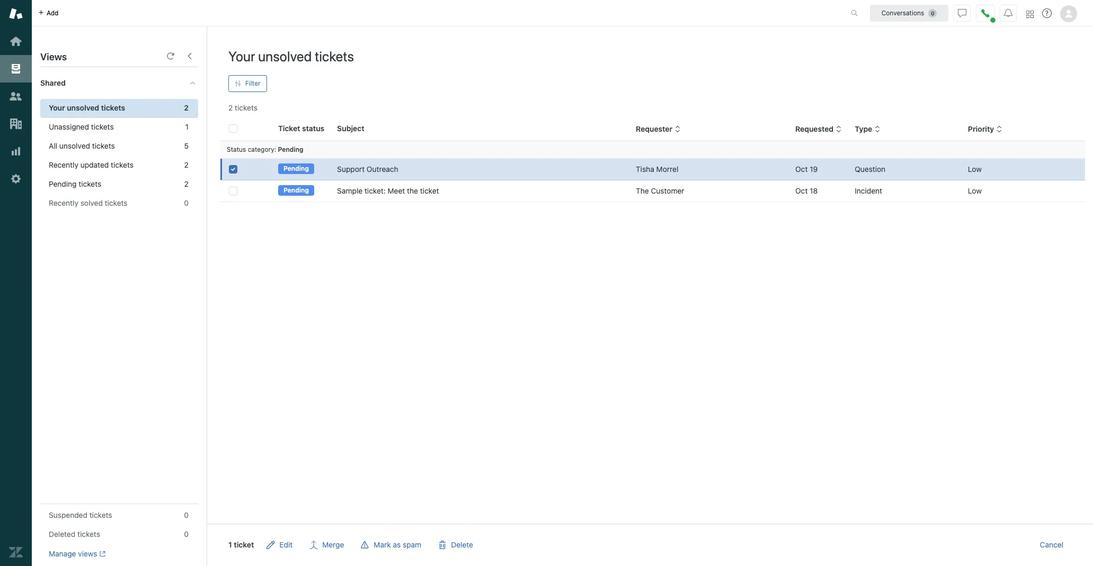 Task type: vqa. For each thing, say whether or not it's contained in the screenshot.
the bottom LOW
yes



Task type: describe. For each thing, give the bounding box(es) containing it.
cancel
[[1040, 541, 1064, 550]]

add button
[[32, 0, 65, 26]]

manage views link
[[49, 550, 105, 560]]

views image
[[9, 62, 23, 76]]

edit
[[279, 541, 293, 550]]

requested
[[795, 125, 834, 134]]

19
[[810, 165, 818, 174]]

merge
[[322, 541, 344, 550]]

1 ticket
[[228, 541, 254, 550]]

ticket status
[[278, 124, 324, 133]]

sample
[[337, 187, 363, 196]]

1 for 1
[[185, 122, 189, 131]]

zendesk products image
[[1026, 10, 1034, 18]]

admin image
[[9, 172, 23, 186]]

morrel
[[656, 165, 678, 174]]

requested button
[[795, 125, 842, 134]]

unsolved for 2
[[67, 103, 99, 112]]

get help image
[[1042, 8, 1052, 18]]

status
[[302, 124, 324, 133]]

(opens in a new tab) image
[[97, 552, 105, 558]]

support
[[337, 165, 365, 174]]

reporting image
[[9, 145, 23, 158]]

unassigned
[[49, 122, 89, 131]]

low for incident
[[968, 187, 982, 196]]

suspended tickets
[[49, 511, 112, 520]]

subject
[[337, 124, 364, 133]]

filter
[[245, 79, 260, 87]]

recently solved tickets
[[49, 199, 127, 208]]

conversations button
[[870, 5, 949, 21]]

shared heading
[[32, 67, 207, 99]]

mark
[[374, 541, 391, 550]]

main element
[[0, 0, 32, 567]]

2 for your unsolved tickets
[[184, 103, 189, 112]]

low for question
[[968, 165, 982, 174]]

suspended
[[49, 511, 87, 520]]

priority
[[968, 125, 994, 134]]

the customer
[[636, 187, 684, 196]]

edit button
[[258, 535, 301, 556]]

oct for oct 19
[[795, 165, 808, 174]]

0 vertical spatial ticket
[[420, 187, 439, 196]]

customer
[[651, 187, 684, 196]]

zendesk support image
[[9, 7, 23, 21]]

get started image
[[9, 34, 23, 48]]

0 horizontal spatial your unsolved tickets
[[49, 103, 125, 112]]

mark as spam
[[374, 541, 421, 550]]

incident
[[855, 187, 882, 196]]

1 horizontal spatial your unsolved tickets
[[228, 48, 354, 64]]

delete
[[451, 541, 473, 550]]

add
[[47, 9, 59, 17]]

2 for pending tickets
[[184, 180, 189, 189]]

oct for oct 18
[[795, 187, 808, 196]]

0 vertical spatial your
[[228, 48, 255, 64]]

all
[[49, 141, 57, 150]]

tisha morrel
[[636, 165, 678, 174]]

the
[[636, 187, 649, 196]]

deleted tickets
[[49, 530, 100, 539]]

row containing support outreach
[[220, 159, 1085, 180]]

as
[[393, 541, 401, 550]]

requester
[[636, 125, 673, 134]]

views
[[40, 51, 67, 63]]

ticket
[[278, 124, 300, 133]]

ticket:
[[365, 187, 386, 196]]



Task type: locate. For each thing, give the bounding box(es) containing it.
0 for suspended tickets
[[184, 511, 189, 520]]

your unsolved tickets up unassigned tickets
[[49, 103, 125, 112]]

1 vertical spatial your
[[49, 103, 65, 112]]

0 vertical spatial unsolved
[[258, 48, 312, 64]]

type button
[[855, 125, 881, 134]]

2 oct from the top
[[795, 187, 808, 196]]

row
[[220, 159, 1085, 180], [220, 180, 1085, 202]]

solved
[[80, 199, 103, 208]]

recently for recently solved tickets
[[49, 199, 78, 208]]

0 vertical spatial oct
[[795, 165, 808, 174]]

support outreach
[[337, 165, 398, 174]]

button displays agent's chat status as invisible. image
[[958, 9, 967, 17]]

1 vertical spatial oct
[[795, 187, 808, 196]]

1
[[185, 122, 189, 131], [228, 541, 232, 550]]

pending tickets
[[49, 180, 101, 189]]

unsolved up filter
[[258, 48, 312, 64]]

manage
[[49, 550, 76, 559]]

2 low from the top
[[968, 187, 982, 196]]

unassigned tickets
[[49, 122, 114, 131]]

support outreach link
[[337, 164, 398, 175]]

the
[[407, 187, 418, 196]]

low
[[968, 165, 982, 174], [968, 187, 982, 196]]

your up 'filter' button
[[228, 48, 255, 64]]

2 tickets
[[228, 103, 258, 112]]

recently
[[49, 161, 78, 170], [49, 199, 78, 208]]

1 vertical spatial 1
[[228, 541, 232, 550]]

zendesk image
[[9, 546, 23, 560]]

1 horizontal spatial your
[[228, 48, 255, 64]]

conversations
[[882, 9, 924, 17]]

oct
[[795, 165, 808, 174], [795, 187, 808, 196]]

your unsolved tickets
[[228, 48, 354, 64], [49, 103, 125, 112]]

1 for 1 ticket
[[228, 541, 232, 550]]

refresh views pane image
[[166, 52, 175, 60]]

3 0 from the top
[[184, 530, 189, 539]]

1 vertical spatial ticket
[[234, 541, 254, 550]]

collapse views pane image
[[185, 52, 194, 60]]

row containing sample ticket: meet the ticket
[[220, 180, 1085, 202]]

0 vertical spatial recently
[[49, 161, 78, 170]]

0 horizontal spatial 1
[[185, 122, 189, 131]]

1 inside now showing 2 tickets region
[[228, 541, 232, 550]]

oct 18
[[795, 187, 818, 196]]

0 for deleted tickets
[[184, 530, 189, 539]]

shared
[[40, 78, 66, 87]]

status category: pending
[[227, 146, 303, 154]]

1 up 5
[[185, 122, 189, 131]]

requester button
[[636, 125, 681, 134]]

notifications image
[[1004, 9, 1013, 17]]

0 horizontal spatial your
[[49, 103, 65, 112]]

your unsolved tickets up filter
[[228, 48, 354, 64]]

organizations image
[[9, 117, 23, 131]]

2 recently from the top
[[49, 199, 78, 208]]

unsolved for 5
[[59, 141, 90, 150]]

merge button
[[301, 535, 353, 556]]

1 vertical spatial low
[[968, 187, 982, 196]]

1 horizontal spatial ticket
[[420, 187, 439, 196]]

mark as spam button
[[353, 535, 430, 556]]

2 vertical spatial unsolved
[[59, 141, 90, 150]]

question
[[855, 165, 886, 174]]

status
[[227, 146, 246, 154]]

unsolved down unassigned at the left of page
[[59, 141, 90, 150]]

shared button
[[32, 67, 179, 99]]

cancel button
[[1032, 535, 1072, 556]]

row up the customer
[[220, 159, 1085, 180]]

deleted
[[49, 530, 75, 539]]

now showing 2 tickets region
[[207, 113, 1093, 567]]

manage views
[[49, 550, 97, 559]]

oct 19
[[795, 165, 818, 174]]

delete button
[[430, 535, 482, 556]]

tickets
[[315, 48, 354, 64], [101, 103, 125, 112], [235, 103, 258, 112], [91, 122, 114, 131], [92, 141, 115, 150], [111, 161, 134, 170], [79, 180, 101, 189], [105, 199, 127, 208], [89, 511, 112, 520], [77, 530, 100, 539]]

1 vertical spatial 0
[[184, 511, 189, 520]]

1 vertical spatial your unsolved tickets
[[49, 103, 125, 112]]

pending
[[278, 146, 303, 154], [283, 165, 309, 173], [49, 180, 77, 189], [283, 187, 309, 195]]

0 horizontal spatial ticket
[[234, 541, 254, 550]]

0 vertical spatial low
[[968, 165, 982, 174]]

2 row from the top
[[220, 180, 1085, 202]]

customers image
[[9, 90, 23, 103]]

ticket
[[420, 187, 439, 196], [234, 541, 254, 550]]

2 for recently updated tickets
[[184, 161, 189, 170]]

1 oct from the top
[[795, 165, 808, 174]]

0 vertical spatial 1
[[185, 122, 189, 131]]

unsolved up unassigned tickets
[[67, 103, 99, 112]]

1 row from the top
[[220, 159, 1085, 180]]

oct left 18
[[795, 187, 808, 196]]

0
[[184, 199, 189, 208], [184, 511, 189, 520], [184, 530, 189, 539]]

1 left edit "button"
[[228, 541, 232, 550]]

spam
[[403, 541, 421, 550]]

ticket left edit "button"
[[234, 541, 254, 550]]

0 for recently solved tickets
[[184, 199, 189, 208]]

0 vertical spatial 0
[[184, 199, 189, 208]]

2 0 from the top
[[184, 511, 189, 520]]

views
[[78, 550, 97, 559]]

2
[[184, 103, 189, 112], [228, 103, 233, 112], [184, 161, 189, 170], [184, 180, 189, 189]]

recently down pending tickets
[[49, 199, 78, 208]]

row down tisha morrel
[[220, 180, 1085, 202]]

recently updated tickets
[[49, 161, 134, 170]]

category:
[[248, 146, 276, 154]]

oct left 19
[[795, 165, 808, 174]]

meet
[[388, 187, 405, 196]]

outreach
[[367, 165, 398, 174]]

tisha
[[636, 165, 654, 174]]

0 vertical spatial your unsolved tickets
[[228, 48, 354, 64]]

priority button
[[968, 125, 1003, 134]]

5
[[184, 141, 189, 150]]

updated
[[80, 161, 109, 170]]

1 vertical spatial unsolved
[[67, 103, 99, 112]]

2 vertical spatial 0
[[184, 530, 189, 539]]

1 low from the top
[[968, 165, 982, 174]]

filter button
[[228, 75, 267, 92]]

1 0 from the top
[[184, 199, 189, 208]]

type
[[855, 125, 872, 134]]

all unsolved tickets
[[49, 141, 115, 150]]

1 horizontal spatial 1
[[228, 541, 232, 550]]

your up unassigned at the left of page
[[49, 103, 65, 112]]

sample ticket: meet the ticket link
[[337, 186, 439, 197]]

recently down "all" at the top left of the page
[[49, 161, 78, 170]]

ticket right the
[[420, 187, 439, 196]]

1 vertical spatial recently
[[49, 199, 78, 208]]

sample ticket: meet the ticket
[[337, 187, 439, 196]]

your
[[228, 48, 255, 64], [49, 103, 65, 112]]

recently for recently updated tickets
[[49, 161, 78, 170]]

18
[[810, 187, 818, 196]]

unsolved
[[258, 48, 312, 64], [67, 103, 99, 112], [59, 141, 90, 150]]

1 recently from the top
[[49, 161, 78, 170]]



